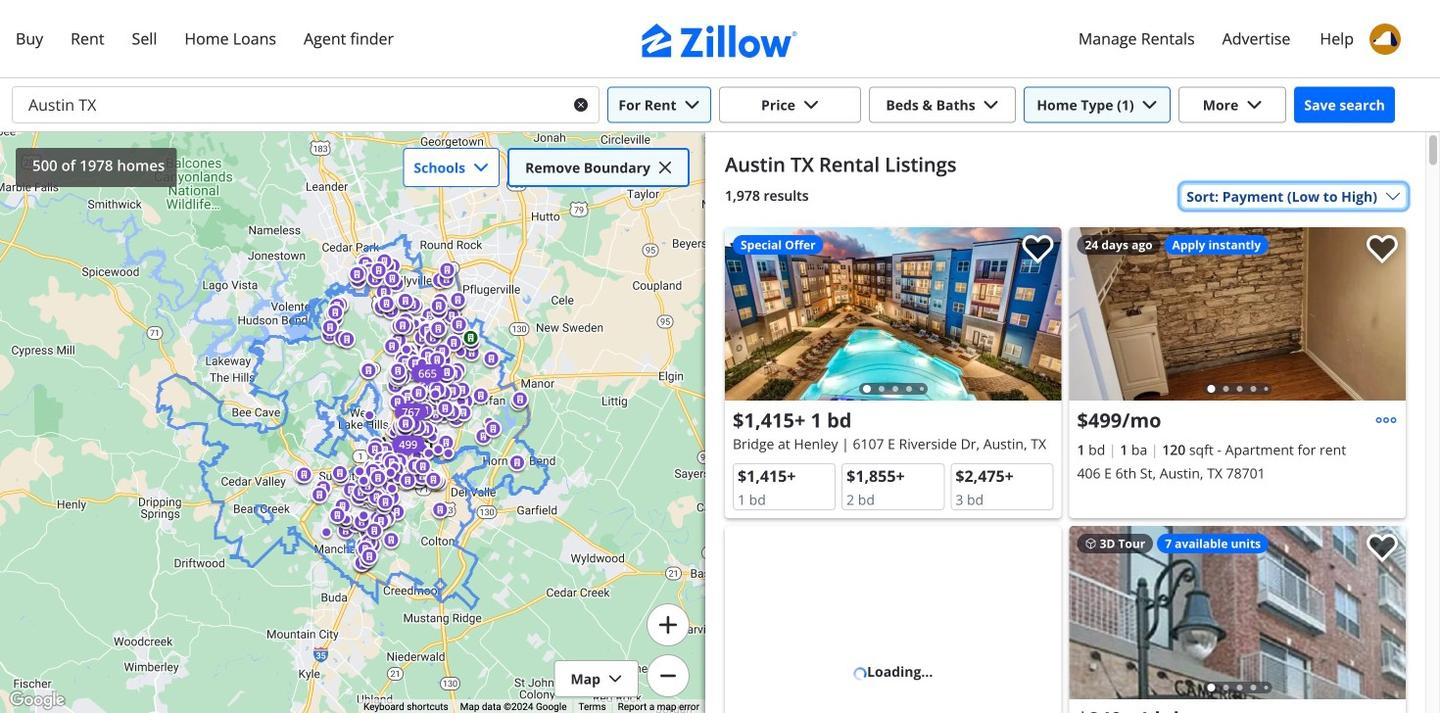 Task type: vqa. For each thing, say whether or not it's contained in the screenshot.
406 e 6th st, austin, tx 78701 image
yes



Task type: locate. For each thing, give the bounding box(es) containing it.
Address, neighborhood, city, ZIP text field
[[13, 87, 559, 122]]

property images, use arrow keys to navigate, image 1 of 6 group
[[1069, 227, 1406, 405]]

406 e 6th st, austin, tx 78701 image
[[1069, 227, 1406, 401]]

filters element
[[0, 78, 1440, 132]]

the quarters cameron house (student housing - rent by the bed) | 2707 rio grande st, austin, tx image
[[1069, 526, 1406, 700]]

bridge at henley | 6107 e riverside dr, austin, tx image
[[725, 227, 1062, 401]]

main content
[[705, 132, 1426, 713]]

zillow logo image
[[642, 24, 799, 58]]

google image
[[5, 688, 70, 713]]

property images, use arrow keys to navigate, image 1 of 47 group
[[1069, 526, 1406, 704]]



Task type: describe. For each thing, give the bounding box(es) containing it.
property images, use arrow keys to navigate, image 1 of 20 group
[[725, 227, 1062, 405]]

map region
[[0, 132, 705, 713]]

main navigation
[[0, 0, 1440, 78]]

your profile default icon image
[[1370, 24, 1401, 55]]



